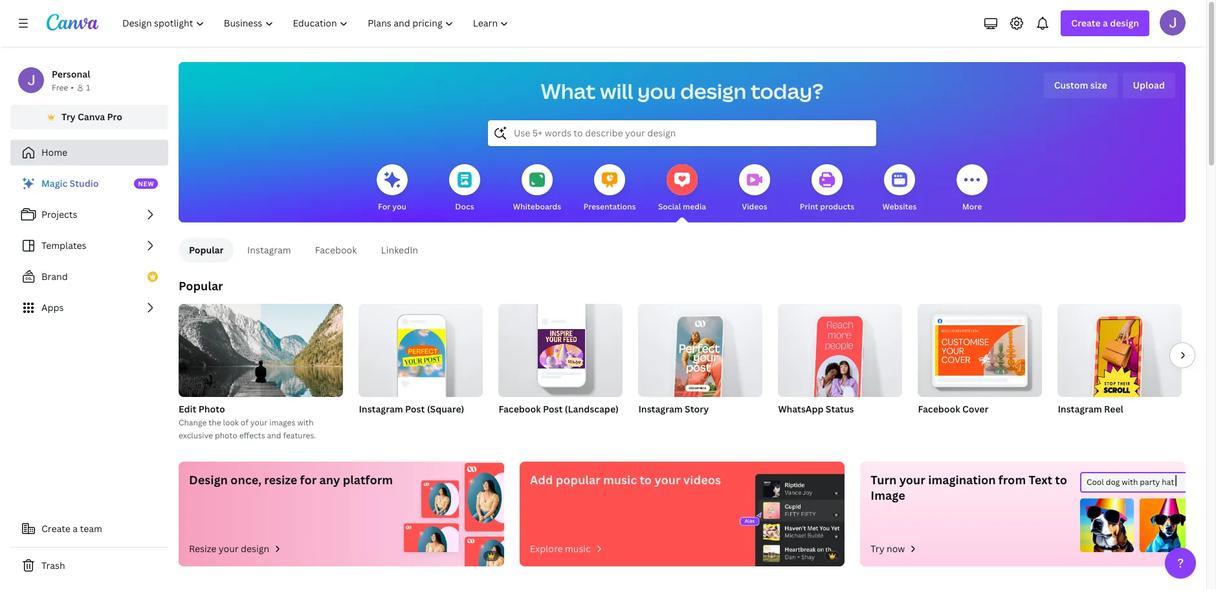 Task type: locate. For each thing, give the bounding box(es) containing it.
to left "videos"
[[640, 473, 652, 488]]

websites
[[883, 201, 917, 212]]

0 horizontal spatial a
[[73, 523, 78, 536]]

0 vertical spatial create
[[1072, 17, 1101, 29]]

your inside turn your imagination from text to image
[[900, 473, 926, 488]]

popular left instagram button
[[189, 244, 224, 256]]

instagram left "story"
[[639, 403, 683, 416]]

social media
[[658, 201, 707, 212]]

any
[[320, 473, 340, 488]]

social
[[658, 201, 681, 212]]

0 vertical spatial with
[[297, 418, 314, 429]]

home
[[41, 146, 67, 159]]

try left now
[[871, 543, 885, 556]]

to
[[640, 473, 652, 488], [1056, 473, 1068, 488]]

studio
[[70, 177, 99, 190]]

None search field
[[488, 120, 877, 146]]

0 horizontal spatial music
[[565, 543, 591, 556]]

try left canva
[[62, 111, 76, 123]]

1 horizontal spatial try
[[871, 543, 885, 556]]

look
[[223, 418, 239, 429]]

music right the explore
[[565, 543, 591, 556]]

create a team
[[41, 523, 102, 536]]

your right turn at the right of the page
[[900, 473, 926, 488]]

a up size
[[1103, 17, 1109, 29]]

instagram inside group
[[1058, 403, 1103, 416]]

1 vertical spatial try
[[871, 543, 885, 556]]

1 horizontal spatial create
[[1072, 17, 1101, 29]]

create left team
[[41, 523, 71, 536]]

instagram left the reel
[[1058, 403, 1103, 416]]

0 horizontal spatial facebook
[[315, 244, 357, 256]]

popular
[[189, 244, 224, 256], [179, 278, 223, 294]]

post
[[405, 403, 425, 416], [543, 403, 563, 416]]

design
[[189, 473, 228, 488]]

presentations button
[[584, 155, 636, 223]]

2 horizontal spatial design
[[1111, 17, 1140, 29]]

create
[[1072, 17, 1101, 29], [41, 523, 71, 536]]

magic studio
[[41, 177, 99, 190]]

2 to from the left
[[1056, 473, 1068, 488]]

try
[[62, 111, 76, 123], [871, 543, 885, 556]]

post left (square)
[[405, 403, 425, 416]]

try canva pro button
[[10, 105, 168, 130]]

1 horizontal spatial facebook
[[499, 403, 541, 416]]

instagram story group
[[639, 299, 763, 433]]

1 vertical spatial with
[[1122, 477, 1139, 488]]

custom size button
[[1044, 73, 1118, 98]]

group for whatsapp status
[[779, 299, 903, 405]]

apps link
[[10, 295, 168, 321]]

from
[[999, 473, 1026, 488]]

6 group from the left
[[1058, 299, 1183, 405]]

facebook post (landscape)
[[499, 403, 619, 416]]

popular down popular "button"
[[179, 278, 223, 294]]

with
[[297, 418, 314, 429], [1122, 477, 1139, 488]]

you right will
[[638, 77, 676, 105]]

(square)
[[427, 403, 465, 416]]

whatsapp
[[779, 403, 824, 416]]

create up custom size
[[1072, 17, 1101, 29]]

turn
[[871, 473, 897, 488]]

features.
[[283, 431, 316, 442]]

popular button
[[179, 238, 234, 263]]

0 vertical spatial try
[[62, 111, 76, 123]]

upload
[[1134, 79, 1166, 91]]

create a design
[[1072, 17, 1140, 29]]

instagram story
[[639, 403, 709, 416]]

of
[[241, 418, 249, 429]]

4 group from the left
[[779, 299, 903, 405]]

1 vertical spatial a
[[73, 523, 78, 536]]

music
[[604, 473, 637, 488], [565, 543, 591, 556]]

create for create a team
[[41, 523, 71, 536]]

try inside button
[[62, 111, 76, 123]]

design
[[1111, 17, 1140, 29], [681, 77, 747, 105], [241, 543, 272, 556]]

0 vertical spatial music
[[604, 473, 637, 488]]

jacob simon image
[[1160, 10, 1186, 36]]

group
[[359, 299, 483, 398], [499, 299, 623, 398], [639, 299, 763, 405], [779, 299, 903, 405], [918, 299, 1043, 398], [1058, 299, 1183, 405]]

facebook inside button
[[315, 244, 357, 256]]

3 group from the left
[[639, 299, 763, 405]]

a inside button
[[73, 523, 78, 536]]

create inside dropdown button
[[1072, 17, 1101, 29]]

videos button
[[739, 155, 771, 223]]

instagram button
[[237, 238, 302, 263]]

1 horizontal spatial music
[[604, 473, 637, 488]]

design left jacob simon image
[[1111, 17, 1140, 29]]

0 horizontal spatial post
[[405, 403, 425, 416]]

free •
[[52, 82, 74, 93]]

0 horizontal spatial you
[[393, 201, 407, 212]]

you
[[638, 77, 676, 105], [393, 201, 407, 212]]

1 horizontal spatial post
[[543, 403, 563, 416]]

2 horizontal spatial facebook
[[918, 403, 961, 416]]

2 vertical spatial design
[[241, 543, 272, 556]]

try now
[[871, 543, 905, 556]]

with right dog at the bottom of page
[[1122, 477, 1139, 488]]

design right "resize"
[[241, 543, 272, 556]]

a left team
[[73, 523, 78, 536]]

with up features.
[[297, 418, 314, 429]]

more button
[[957, 155, 988, 223]]

platform
[[343, 473, 393, 488]]

1 horizontal spatial a
[[1103, 17, 1109, 29]]

edit
[[179, 403, 196, 416]]

2 post from the left
[[543, 403, 563, 416]]

print products
[[800, 201, 855, 212]]

a for design
[[1103, 17, 1109, 29]]

you right for
[[393, 201, 407, 212]]

add popular music to your videos
[[530, 473, 721, 488]]

1 vertical spatial popular
[[179, 278, 223, 294]]

your right of
[[250, 418, 268, 429]]

post left (landscape)
[[543, 403, 563, 416]]

effects
[[239, 431, 265, 442]]

music right "popular"
[[604, 473, 637, 488]]

your inside edit photo change the look of your images with exclusive photo effects and features.
[[250, 418, 268, 429]]

5 group from the left
[[918, 299, 1043, 398]]

size
[[1091, 79, 1108, 91]]

1 vertical spatial you
[[393, 201, 407, 212]]

facebook for facebook cover
[[918, 403, 961, 416]]

instagram for instagram
[[247, 244, 291, 256]]

0 vertical spatial design
[[1111, 17, 1140, 29]]

1 vertical spatial create
[[41, 523, 71, 536]]

exclusive
[[179, 431, 213, 442]]

facebook
[[315, 244, 357, 256], [499, 403, 541, 416], [918, 403, 961, 416]]

print
[[800, 201, 819, 212]]

instagram right popular "button"
[[247, 244, 291, 256]]

create inside button
[[41, 523, 71, 536]]

0 vertical spatial you
[[638, 77, 676, 105]]

a
[[1103, 17, 1109, 29], [73, 523, 78, 536]]

0 horizontal spatial try
[[62, 111, 76, 123]]

to right text
[[1056, 473, 1068, 488]]

instagram inside button
[[247, 244, 291, 256]]

0 vertical spatial a
[[1103, 17, 1109, 29]]

facebook for facebook post (landscape)
[[499, 403, 541, 416]]

1 horizontal spatial to
[[1056, 473, 1068, 488]]

0 vertical spatial popular
[[189, 244, 224, 256]]

facebook button
[[304, 238, 368, 263]]

whiteboards
[[513, 201, 562, 212]]

whiteboards button
[[513, 155, 562, 223]]

a inside dropdown button
[[1103, 17, 1109, 29]]

free
[[52, 82, 68, 93]]

templates
[[41, 240, 86, 252]]

instagram
[[247, 244, 291, 256], [359, 403, 403, 416], [639, 403, 683, 416], [1058, 403, 1103, 416]]

popular inside "button"
[[189, 244, 224, 256]]

instagram post (square)
[[359, 403, 465, 416]]

design up search search field
[[681, 77, 747, 105]]

1 horizontal spatial with
[[1122, 477, 1139, 488]]

reel
[[1105, 403, 1124, 416]]

1 horizontal spatial design
[[681, 77, 747, 105]]

list
[[10, 171, 168, 321]]

instagram left (square)
[[359, 403, 403, 416]]

hat
[[1163, 477, 1175, 488]]

group for facebook cover
[[918, 299, 1043, 398]]

your
[[250, 418, 268, 429], [655, 473, 681, 488], [900, 473, 926, 488], [219, 543, 239, 556]]

1 vertical spatial design
[[681, 77, 747, 105]]

1 post from the left
[[405, 403, 425, 416]]

turn your imagination from text to image
[[871, 473, 1068, 504]]

0 horizontal spatial to
[[640, 473, 652, 488]]

0 horizontal spatial create
[[41, 523, 71, 536]]

0 horizontal spatial with
[[297, 418, 314, 429]]



Task type: vqa. For each thing, say whether or not it's contained in the screenshot.
Tax inside the "Tax ID Enter this information if you are a tax-exempt organization. Only supported countries are shown."
no



Task type: describe. For each thing, give the bounding box(es) containing it.
will
[[600, 77, 634, 105]]

to inside turn your imagination from text to image
[[1056, 473, 1068, 488]]

create a design button
[[1062, 10, 1150, 36]]

whatsapp status
[[779, 403, 854, 416]]

dog
[[1106, 477, 1121, 488]]

imagination
[[929, 473, 996, 488]]

upload button
[[1123, 73, 1176, 98]]

instagram reel group
[[1058, 299, 1183, 433]]

2 group from the left
[[499, 299, 623, 398]]

popular
[[556, 473, 601, 488]]

cool
[[1087, 477, 1105, 488]]

trash link
[[10, 554, 168, 580]]

facebook post (landscape) group
[[499, 299, 623, 433]]

trash
[[41, 560, 65, 572]]

videos
[[684, 473, 721, 488]]

custom size
[[1055, 79, 1108, 91]]

team
[[80, 523, 102, 536]]

photo
[[215, 431, 238, 442]]

instagram for instagram reel
[[1058, 403, 1103, 416]]

your left "videos"
[[655, 473, 681, 488]]

create for create a design
[[1072, 17, 1101, 29]]

list containing magic studio
[[10, 171, 168, 321]]

instagram post (square) group
[[359, 299, 483, 433]]

presentations
[[584, 201, 636, 212]]

docs button
[[449, 155, 480, 223]]

cool dog with party hat
[[1087, 477, 1175, 488]]

today?
[[751, 77, 824, 105]]

resize
[[189, 543, 216, 556]]

resize
[[264, 473, 297, 488]]

you inside for you button
[[393, 201, 407, 212]]

images
[[269, 418, 296, 429]]

for
[[300, 473, 317, 488]]

photo
[[199, 403, 225, 416]]

Search search field
[[514, 121, 851, 146]]

linkedin
[[381, 244, 418, 256]]

a for team
[[73, 523, 78, 536]]

0 horizontal spatial design
[[241, 543, 272, 556]]

try for try now
[[871, 543, 885, 556]]

1 horizontal spatial you
[[638, 77, 676, 105]]

for you
[[378, 201, 407, 212]]

pro
[[107, 111, 122, 123]]

projects
[[41, 209, 77, 221]]

try for try canva pro
[[62, 111, 76, 123]]

home link
[[10, 140, 168, 166]]

once,
[[231, 473, 262, 488]]

explore music
[[530, 543, 591, 556]]

instagram for instagram post (square)
[[359, 403, 403, 416]]

websites button
[[883, 155, 917, 223]]

1
[[86, 82, 90, 93]]

group for instagram reel
[[1058, 299, 1183, 405]]

1 to from the left
[[640, 473, 652, 488]]

the
[[209, 418, 221, 429]]

facebook for facebook
[[315, 244, 357, 256]]

facebook cover group
[[918, 299, 1043, 433]]

instagram for instagram story
[[639, 403, 683, 416]]

new
[[138, 179, 154, 188]]

edit photo change the look of your images with exclusive photo effects and features.
[[179, 403, 316, 442]]

cover
[[963, 403, 989, 416]]

create a team button
[[10, 517, 168, 543]]

status
[[826, 403, 854, 416]]

edit photo group
[[179, 304, 343, 443]]

with inside edit photo change the look of your images with exclusive photo effects and features.
[[297, 418, 314, 429]]

for you button
[[377, 155, 408, 223]]

projects link
[[10, 202, 168, 228]]

templates link
[[10, 233, 168, 259]]

your right "resize"
[[219, 543, 239, 556]]

media
[[683, 201, 707, 212]]

change
[[179, 418, 207, 429]]

apps
[[41, 302, 64, 314]]

1 group from the left
[[359, 299, 483, 398]]

brand link
[[10, 264, 168, 290]]

products
[[821, 201, 855, 212]]

magic
[[41, 177, 68, 190]]

add
[[530, 473, 553, 488]]

canva
[[78, 111, 105, 123]]

post for instagram
[[405, 403, 425, 416]]

custom
[[1055, 79, 1089, 91]]

post for facebook
[[543, 403, 563, 416]]

what will you design today?
[[541, 77, 824, 105]]

for
[[378, 201, 391, 212]]

try canva pro
[[62, 111, 122, 123]]

whatsapp status group
[[779, 299, 903, 433]]

facebook cover
[[918, 403, 989, 416]]

instagram reel
[[1058, 403, 1124, 416]]

linkedin button
[[370, 238, 429, 263]]

top level navigation element
[[114, 10, 520, 36]]

story
[[685, 403, 709, 416]]

social media button
[[658, 155, 707, 223]]

resize your
[[189, 543, 241, 556]]

more
[[963, 201, 982, 212]]

print products button
[[800, 155, 855, 223]]

•
[[71, 82, 74, 93]]

brand
[[41, 271, 68, 283]]

group for instagram story
[[639, 299, 763, 405]]

1 vertical spatial music
[[565, 543, 591, 556]]

design inside dropdown button
[[1111, 17, 1140, 29]]

design once, resize for any platform
[[189, 473, 393, 488]]

what
[[541, 77, 596, 105]]

and
[[267, 431, 281, 442]]

videos
[[742, 201, 768, 212]]



